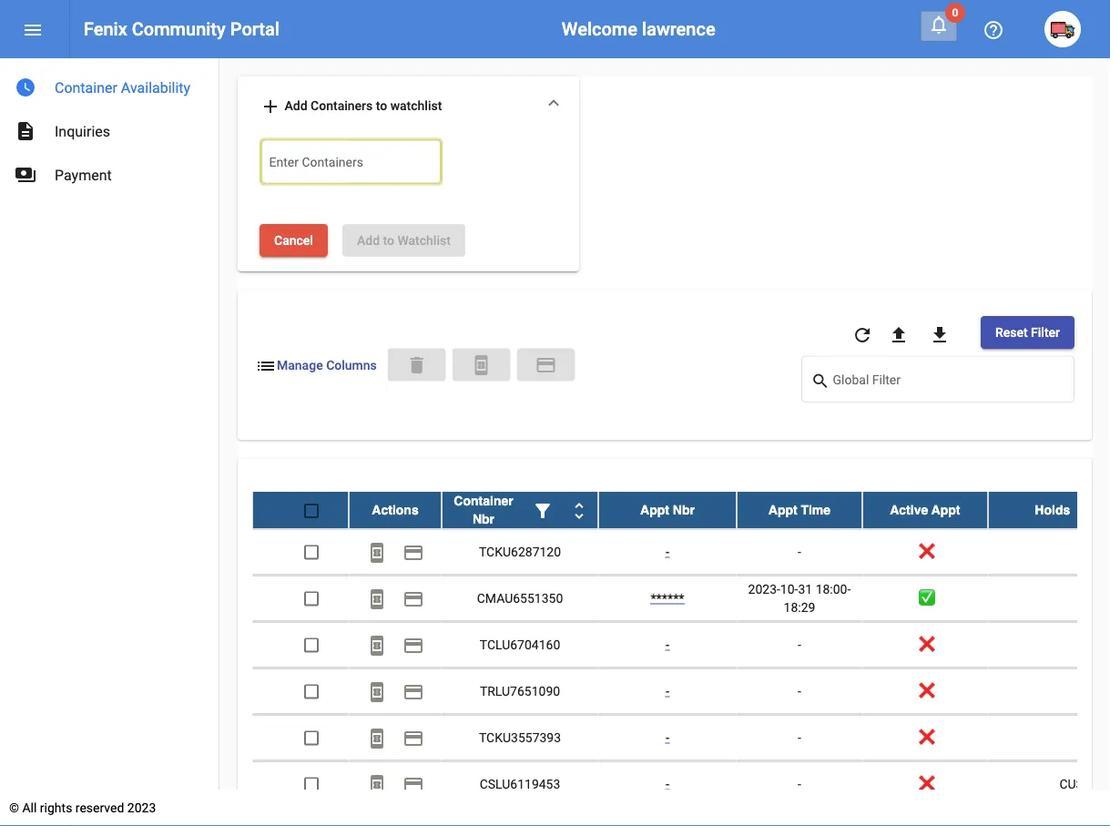 Task type: locate. For each thing, give the bounding box(es) containing it.
1 ❌ from the top
[[919, 544, 932, 559]]

5 - link from the top
[[666, 776, 670, 791]]

payment button
[[517, 349, 576, 382], [396, 534, 432, 570], [396, 580, 432, 616], [396, 626, 432, 663], [396, 673, 432, 709], [396, 719, 432, 756], [396, 766, 432, 802]]

no color image containing file_download
[[930, 324, 951, 346]]

add to watchlist
[[357, 233, 451, 248]]

3 - link from the top
[[666, 683, 670, 698]]

1 horizontal spatial nbr
[[673, 503, 695, 517]]

- link for tcku3557393
[[666, 730, 670, 745]]

2023-10-31 18:00- 18:29
[[749, 581, 852, 615]]

book_online button for cslu6119453
[[359, 766, 396, 802]]

appt for appt nbr
[[641, 503, 670, 517]]

no color image inside file_upload button
[[889, 324, 910, 346]]

delete image
[[406, 355, 428, 377]]

- cell for tcku6287120
[[737, 529, 863, 575]]

columns
[[326, 358, 377, 373]]

4 - cell from the top
[[737, 715, 863, 760]]

appt inside appt nbr column header
[[641, 503, 670, 517]]

actions
[[372, 503, 419, 517]]

- for - link for tcku3557393
[[666, 730, 670, 745]]

2 cell from the top
[[989, 575, 1111, 621]]

payment button for tcku6287120
[[396, 534, 432, 570]]

tcku3557393
[[479, 730, 561, 745]]

add left watchlist
[[357, 233, 380, 248]]

appt nbr
[[641, 503, 695, 517]]

active appt column header
[[863, 492, 989, 528]]

- for - cell corresponding to tclu6704160
[[798, 637, 802, 652]]

- for tcku6287120 - cell
[[798, 544, 802, 559]]

no color image for trlu7651090 the payment button
[[403, 681, 425, 703]]

5 cell from the top
[[989, 715, 1111, 760]]

container up 'inquiries'
[[55, 79, 117, 96]]

1 row from the top
[[252, 492, 1111, 529]]

- link for tclu6704160
[[666, 637, 670, 652]]

file_download button
[[922, 316, 959, 353]]

cslu6119453
[[480, 776, 561, 791]]

containers
[[311, 98, 373, 113]]

welcome
[[562, 18, 638, 40]]

no color image inside unfold_more button
[[569, 500, 591, 521]]

1 vertical spatial container
[[454, 493, 514, 508]]

- link for cslu6119453
[[666, 776, 670, 791]]

5 - cell from the top
[[737, 761, 863, 807]]

no color image containing add
[[260, 96, 282, 117]]

- link
[[666, 544, 670, 559], [666, 637, 670, 652], [666, 683, 670, 698], [666, 730, 670, 745], [666, 776, 670, 791]]

payment button for trlu7651090
[[396, 673, 432, 709]]

1 horizontal spatial container
[[454, 493, 514, 508]]

no color image inside menu button
[[22, 19, 44, 41]]

0 vertical spatial add
[[285, 98, 308, 113]]

trlu7651090
[[480, 683, 561, 698]]

- cell for trlu7651090
[[737, 668, 863, 714]]

payment button for cslu6119453
[[396, 766, 432, 802]]

©
[[9, 801, 19, 816]]

0 vertical spatial to
[[376, 98, 387, 113]]

cancel
[[274, 233, 313, 248]]

no color image inside filter_alt popup button
[[532, 500, 554, 521]]

4 - link from the top
[[666, 730, 670, 745]]

- cell for tcku3557393
[[737, 715, 863, 760]]

all
[[22, 801, 37, 816]]

nbr inside container nbr
[[473, 512, 495, 526]]

no color image containing notifications_none
[[929, 14, 951, 36]]

2 - link from the top
[[666, 637, 670, 652]]

no color image containing refresh
[[852, 324, 874, 346]]

no color image inside refresh button
[[852, 324, 874, 346]]

nbr for appt nbr
[[673, 503, 695, 517]]

container
[[55, 79, 117, 96], [454, 493, 514, 508]]

watchlist
[[391, 98, 442, 113]]

actions column header
[[349, 492, 442, 528]]

container inside row
[[454, 493, 514, 508]]

appt inside appt time column header
[[769, 503, 798, 517]]

book_online for trlu7651090
[[366, 681, 388, 703]]

❌ for cslu6119453
[[919, 776, 932, 791]]

1 - cell from the top
[[737, 529, 863, 575]]

- link for tcku6287120
[[666, 544, 670, 559]]

delete button
[[388, 349, 446, 382]]

no color image containing help_outline
[[983, 19, 1005, 41]]

2 horizontal spatial appt
[[932, 503, 961, 517]]

to
[[376, 98, 387, 113], [383, 233, 395, 248]]

- cell
[[737, 529, 863, 575], [737, 622, 863, 667], [737, 668, 863, 714], [737, 715, 863, 760], [737, 761, 863, 807]]

unfold_more
[[569, 500, 591, 521]]

holds column header
[[989, 492, 1111, 528]]

column header containing filter_alt
[[442, 492, 599, 528]]

payment for tcku6287120
[[403, 542, 425, 563]]

no color image containing search
[[812, 370, 833, 392]]

book_online button for tcku3557393
[[359, 719, 396, 756]]

active
[[891, 503, 929, 517]]

payment
[[55, 166, 112, 184]]

0 vertical spatial container
[[55, 79, 117, 96]]

welcome lawrence
[[562, 18, 716, 40]]

no color image inside notifications_none popup button
[[929, 14, 951, 36]]

0 horizontal spatial add
[[285, 98, 308, 113]]

- for - cell related to cslu6119453
[[798, 776, 802, 791]]

3 ❌ from the top
[[919, 683, 932, 698]]

no color image inside file_download button
[[930, 324, 951, 346]]

to inside button
[[383, 233, 395, 248]]

no color image
[[929, 14, 951, 36], [22, 19, 44, 41], [930, 324, 951, 346], [532, 500, 554, 521], [569, 500, 591, 521], [403, 542, 425, 563], [403, 588, 425, 610], [366, 634, 388, 656], [366, 681, 388, 703], [403, 681, 425, 703], [366, 774, 388, 796]]

no color image for notifications_none popup button
[[929, 14, 951, 36]]

3 cell from the top
[[989, 622, 1111, 667]]

1 horizontal spatial appt
[[769, 503, 798, 517]]

inquiries
[[55, 123, 110, 140]]

delete
[[406, 355, 428, 377]]

container nbr
[[454, 493, 514, 526]]

1 horizontal spatial add
[[357, 233, 380, 248]]

2 row from the top
[[252, 529, 1111, 575]]

navigation
[[0, 58, 219, 197]]

no color image for the payment button related to tcku6287120
[[403, 542, 425, 563]]

container left filter_alt popup button
[[454, 493, 514, 508]]

appt right active
[[932, 503, 961, 517]]

1 appt from the left
[[641, 503, 670, 517]]

no color image for menu button
[[22, 19, 44, 41]]

nbr
[[673, 503, 695, 517], [473, 512, 495, 526]]

book_online button for trlu7651090
[[359, 673, 396, 709]]

grid
[[252, 492, 1111, 827]]

1 cell from the top
[[989, 529, 1111, 575]]

2 - cell from the top
[[737, 622, 863, 667]]

18:29
[[784, 600, 816, 615]]

appt
[[641, 503, 670, 517], [769, 503, 798, 517], [932, 503, 961, 517]]

1 vertical spatial add
[[357, 233, 380, 248]]

file_upload
[[889, 324, 910, 346]]

row
[[252, 492, 1111, 529], [252, 529, 1111, 575], [252, 575, 1111, 622], [252, 622, 1111, 668], [252, 668, 1111, 715], [252, 715, 1111, 761], [252, 761, 1111, 808]]

add inside 'add add containers to watchlist'
[[285, 98, 308, 113]]

no color image inside help_outline popup button
[[983, 19, 1005, 41]]

-
[[666, 544, 670, 559], [798, 544, 802, 559], [666, 637, 670, 652], [798, 637, 802, 652], [666, 683, 670, 698], [798, 683, 802, 698], [666, 730, 670, 745], [798, 730, 802, 745], [666, 776, 670, 791], [798, 776, 802, 791]]

column header
[[442, 492, 599, 528]]

no color image containing unfold_more
[[569, 500, 591, 521]]

reset filter button
[[982, 316, 1075, 349]]

refresh button
[[845, 316, 881, 353]]

help_outline button
[[976, 11, 1013, 47]]

tclu6704160
[[480, 637, 561, 652]]

cell for cmau6551350
[[989, 575, 1111, 621]]

no color image containing description
[[15, 120, 36, 142]]

filter_alt button
[[525, 492, 561, 528]]

book_online button
[[453, 349, 511, 382], [359, 534, 396, 570], [359, 580, 396, 616], [359, 626, 396, 663], [359, 673, 396, 709], [359, 719, 396, 756], [359, 766, 396, 802]]

add
[[285, 98, 308, 113], [357, 233, 380, 248]]

no color image for cmau6551350 the payment button
[[403, 588, 425, 610]]

help_outline
[[983, 19, 1005, 41]]

nbr inside column header
[[673, 503, 695, 517]]

- for trlu7651090 - cell
[[798, 683, 802, 698]]

4 cell from the top
[[989, 668, 1111, 714]]

no color image containing menu
[[22, 19, 44, 41]]

0 horizontal spatial appt
[[641, 503, 670, 517]]

2 appt from the left
[[769, 503, 798, 517]]

appt time
[[769, 503, 831, 517]]

lawrence
[[643, 18, 716, 40]]

- link for trlu7651090
[[666, 683, 670, 698]]

add
[[260, 96, 282, 117]]

nbr for container nbr
[[473, 512, 495, 526]]

3 - cell from the top
[[737, 668, 863, 714]]

container for nbr
[[454, 493, 514, 508]]

no color image
[[983, 19, 1005, 41], [15, 77, 36, 98], [260, 96, 282, 117], [15, 120, 36, 142], [15, 164, 36, 186], [852, 324, 874, 346], [889, 324, 910, 346], [255, 355, 277, 377], [471, 355, 493, 377], [536, 355, 557, 377], [812, 370, 833, 392], [366, 542, 388, 563], [366, 588, 388, 610], [403, 634, 425, 656], [366, 727, 388, 749], [403, 727, 425, 749], [403, 774, 425, 796]]

0 horizontal spatial container
[[55, 79, 117, 96]]

no color image for filter_alt popup button
[[532, 500, 554, 521]]

1 - link from the top
[[666, 544, 670, 559]]

filter_alt
[[532, 500, 554, 521]]

7 row from the top
[[252, 761, 1111, 808]]

- cell for tclu6704160
[[737, 622, 863, 667]]

1 vertical spatial to
[[383, 233, 395, 248]]

❌
[[919, 544, 932, 559], [919, 637, 932, 652], [919, 683, 932, 698], [919, 730, 932, 745], [919, 776, 932, 791]]

portal
[[230, 18, 280, 40]]

time
[[802, 503, 831, 517]]

active appt
[[891, 503, 961, 517]]

- for - link related to trlu7651090
[[666, 683, 670, 698]]

add right the add
[[285, 98, 308, 113]]

5 ❌ from the top
[[919, 776, 932, 791]]

reserved
[[75, 801, 124, 816]]

no color image containing file_upload
[[889, 324, 910, 346]]

nbr up tcku6287120
[[473, 512, 495, 526]]

3 appt from the left
[[932, 503, 961, 517]]

0 horizontal spatial nbr
[[473, 512, 495, 526]]

no color image containing filter_alt
[[532, 500, 554, 521]]

2 ❌ from the top
[[919, 637, 932, 652]]

cell for tcku6287120
[[989, 529, 1111, 575]]

fenix
[[84, 18, 127, 40]]

appt right unfold_more button
[[641, 503, 670, 517]]

no color image containing watch_later
[[15, 77, 36, 98]]

list manage columns
[[255, 355, 377, 377]]

cell
[[989, 529, 1111, 575], [989, 575, 1111, 621], [989, 622, 1111, 667], [989, 668, 1111, 714], [989, 715, 1111, 760]]

to inside 'add add containers to watchlist'
[[376, 98, 387, 113]]

4 ❌ from the top
[[919, 730, 932, 745]]

reset filter
[[996, 325, 1061, 340]]

manage
[[277, 358, 323, 373]]

None text field
[[269, 156, 433, 175]]

payment
[[536, 355, 557, 377], [403, 542, 425, 563], [403, 588, 425, 610], [403, 634, 425, 656], [403, 681, 425, 703], [403, 727, 425, 749], [403, 774, 425, 796]]

book_online
[[471, 355, 493, 377], [366, 542, 388, 563], [366, 588, 388, 610], [366, 634, 388, 656], [366, 681, 388, 703], [366, 727, 388, 749], [366, 774, 388, 796]]

nbr up "******"
[[673, 503, 695, 517]]

appt left time
[[769, 503, 798, 517]]



Task type: describe. For each thing, give the bounding box(es) containing it.
payment for cslu6119453
[[403, 774, 425, 796]]

❌ for tclu6704160
[[919, 637, 932, 652]]

payment for trlu7651090
[[403, 681, 425, 703]]

menu
[[22, 19, 44, 41]]

holds
[[1036, 503, 1071, 517]]

no color image containing payments
[[15, 164, 36, 186]]

book_online button for cmau6551350
[[359, 580, 396, 616]]

notifications_none
[[929, 14, 951, 36]]

- for - cell associated with tcku3557393
[[798, 730, 802, 745]]

appt time column header
[[737, 492, 863, 528]]

appt inside active appt column header
[[932, 503, 961, 517]]

31
[[799, 581, 813, 596]]

availability
[[121, 79, 191, 96]]

4 row from the top
[[252, 622, 1111, 668]]

appt for appt time
[[769, 503, 798, 517]]

- for - link corresponding to cslu6119453
[[666, 776, 670, 791]]

tcku6287120
[[479, 544, 561, 559]]

- cell for cslu6119453
[[737, 761, 863, 807]]

book_online for cmau6551350
[[366, 588, 388, 610]]

payment button for tclu6704160
[[396, 626, 432, 663]]

10-
[[781, 581, 799, 596]]

container for availability
[[55, 79, 117, 96]]

reset
[[996, 325, 1029, 340]]

no color image containing list
[[255, 355, 277, 377]]

fenix community portal
[[84, 18, 280, 40]]

6 row from the top
[[252, 715, 1111, 761]]

unfold_more button
[[561, 492, 598, 528]]

cell for trlu7651090
[[989, 668, 1111, 714]]

cmau6551350
[[477, 590, 564, 606]]

add to watchlist button
[[343, 224, 466, 257]]

description
[[15, 120, 36, 142]]

book_online for cslu6119453
[[366, 774, 388, 796]]

rights
[[40, 801, 72, 816]]

❌ for tcku3557393
[[919, 730, 932, 745]]

custom
[[1060, 776, 1111, 791]]

payments
[[15, 164, 36, 186]]

notifications_none button
[[921, 11, 958, 41]]

add add containers to watchlist
[[260, 96, 442, 117]]

Global Watchlist Filter field
[[833, 376, 1066, 390]]

2023
[[127, 801, 156, 816]]

refresh
[[852, 324, 874, 346]]

container availability
[[55, 79, 191, 96]]

filter
[[1032, 325, 1061, 340]]

list
[[255, 355, 277, 377]]

menu button
[[15, 11, 51, 47]]

❌ for tcku6287120
[[919, 544, 932, 559]]

payment for tclu6704160
[[403, 634, 425, 656]]

no color image for unfold_more button
[[569, 500, 591, 521]]

row containing filter_alt
[[252, 492, 1111, 529]]

- for tcku6287120 - link
[[666, 544, 670, 559]]

cell for tcku3557393
[[989, 715, 1111, 760]]

book_online for tcku6287120
[[366, 542, 388, 563]]

grid containing filter_alt
[[252, 492, 1111, 827]]

file_upload button
[[881, 316, 918, 353]]

navigation containing watch_later
[[0, 58, 219, 197]]

© all rights reserved 2023
[[9, 801, 156, 816]]

add inside button
[[357, 233, 380, 248]]

watch_later
[[15, 77, 36, 98]]

no color image for file_download button
[[930, 324, 951, 346]]

payment button for cmau6551350
[[396, 580, 432, 616]]

3 row from the top
[[252, 575, 1111, 622]]

2023-
[[749, 581, 781, 596]]

❌ for trlu7651090
[[919, 683, 932, 698]]

****** link
[[651, 590, 685, 606]]

18:00-
[[816, 581, 852, 596]]

✅
[[919, 590, 932, 606]]

payment button for tcku3557393
[[396, 719, 432, 756]]

search
[[812, 371, 831, 390]]

appt nbr column header
[[599, 492, 737, 528]]

book_online for tclu6704160
[[366, 634, 388, 656]]

- for - link corresponding to tclu6704160
[[666, 637, 670, 652]]

cancel button
[[260, 224, 328, 257]]

payment for tcku3557393
[[403, 727, 425, 749]]

book_online button for tcku6287120
[[359, 534, 396, 570]]

5 row from the top
[[252, 668, 1111, 715]]

******
[[651, 590, 685, 606]]

file_download
[[930, 324, 951, 346]]

book_online button for tclu6704160
[[359, 626, 396, 663]]

community
[[132, 18, 226, 40]]

book_online for tcku3557393
[[366, 727, 388, 749]]

cell for tclu6704160
[[989, 622, 1111, 667]]

column header inside row
[[442, 492, 599, 528]]

payment for cmau6551350
[[403, 588, 425, 610]]

watchlist
[[398, 233, 451, 248]]



Task type: vqa. For each thing, say whether or not it's contained in the screenshot.
the CMA
no



